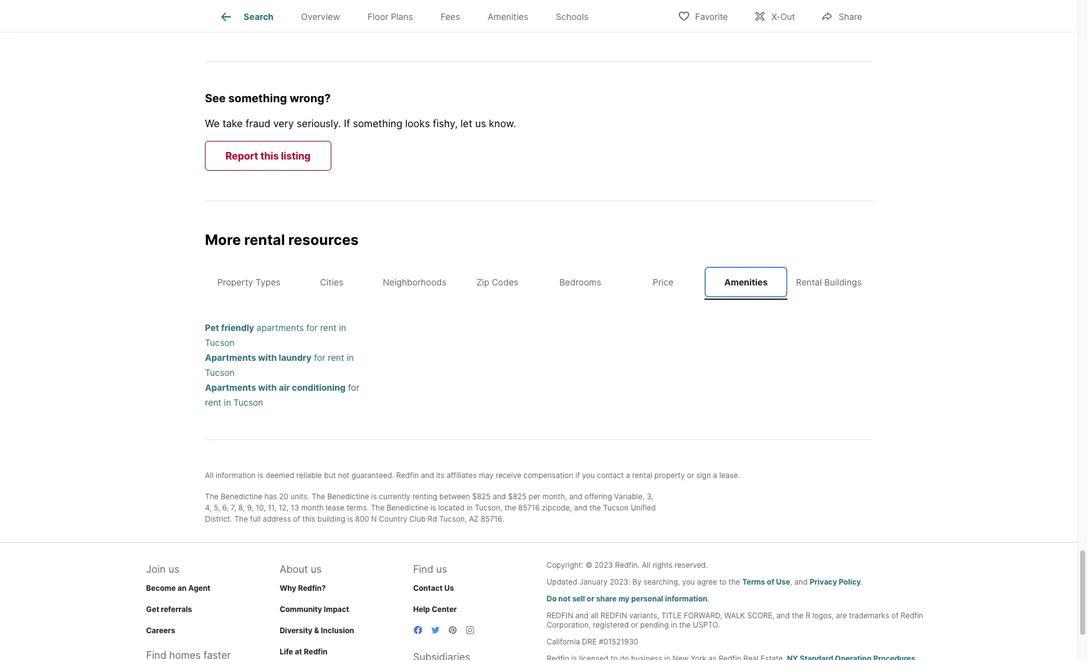 Task type: describe. For each thing, give the bounding box(es) containing it.
the up "month"
[[312, 492, 325, 501]]

if
[[576, 471, 580, 480]]

rent for apartments with air conditioning
[[205, 397, 222, 408]]

overview tab
[[287, 2, 354, 32]]

1 horizontal spatial information
[[665, 594, 708, 603]]

referrals
[[161, 605, 192, 614]]

get
[[146, 605, 159, 614]]

corporation,
[[547, 620, 591, 630]]

tucson inside the benedictine has 20 units. the benedictine is currently renting between $825 and $825 per month, and offering variable,  3, 4, 5, 6, 7, 8, 9, 10, 11, 12, 13 month lease terms. the benedictine is located in tucson, the 85716 zipcode, and the tucson unified district. the full address of this building is 800 n country club rd tucson, az 85716.
[[603, 503, 629, 512]]

california
[[547, 637, 580, 646]]

become
[[146, 583, 176, 593]]

take
[[223, 117, 243, 129]]

is left "deemed"
[[258, 471, 264, 480]]

cities
[[320, 276, 344, 287]]

800
[[355, 514, 369, 524]]

address
[[263, 514, 291, 524]]

neighborhoods tab
[[373, 266, 456, 297]]

in inside the benedictine has 20 units. the benedictine is currently renting between $825 and $825 per month, and offering variable,  3, 4, 5, 6, 7, 8, 9, 10, 11, 12, 13 month lease terms. the benedictine is located in tucson, the 85716 zipcode, and the tucson unified district. the full address of this building is 800 n country club rd tucson, az 85716.
[[467, 503, 473, 512]]

and right score,
[[777, 611, 790, 620]]

schools
[[556, 11, 589, 22]]

2 horizontal spatial or
[[687, 471, 695, 480]]

get referrals
[[146, 605, 192, 614]]

help
[[413, 605, 430, 614]]

contact
[[597, 471, 624, 480]]

and left all
[[576, 611, 589, 620]]

of inside redfin and all redfin variants, title forward, walk score, and the r logos, are trademarks of redfin corporation, registered or pending in the uspto.
[[892, 611, 899, 620]]

overview
[[301, 11, 340, 22]]

zip codes
[[477, 276, 519, 287]]

us for about us
[[311, 563, 322, 575]]

searching,
[[644, 577, 680, 587]]

variable,
[[614, 492, 645, 501]]

us for join us
[[169, 563, 180, 575]]

1 vertical spatial something
[[353, 117, 403, 129]]

life at redfin button
[[280, 647, 328, 656]]

privacy policy link
[[810, 577, 861, 587]]

price tab
[[622, 266, 705, 297]]

with for air
[[258, 382, 277, 393]]

contact
[[413, 583, 443, 593]]

6,
[[222, 503, 229, 512]]

apartments for apartments with air conditioning
[[205, 382, 256, 393]]

2 horizontal spatial benedictine
[[387, 503, 429, 512]]

updated january 2023: by searching, you agree to the terms of use , and privacy policy .
[[547, 577, 864, 587]]

about us
[[280, 563, 322, 575]]

apartments
[[257, 322, 304, 333]]

by
[[633, 577, 642, 587]]

in inside the apartments for rent in tucson
[[339, 322, 346, 333]]

floor
[[368, 11, 389, 22]]

1 $825 from the left
[[472, 492, 491, 501]]

1 redfin from the left
[[547, 611, 574, 620]]

help center button
[[413, 605, 457, 614]]

sign
[[697, 471, 711, 480]]

between
[[440, 492, 470, 501]]

conditioning
[[292, 382, 346, 393]]

contact us button
[[413, 583, 454, 593]]

report this listing button
[[205, 141, 331, 171]]

zipcode,
[[542, 503, 572, 512]]

full
[[250, 514, 261, 524]]

©
[[586, 560, 593, 570]]

the left r
[[792, 611, 804, 620]]

1 horizontal spatial amenities tab
[[705, 266, 788, 297]]

20
[[279, 492, 288, 501]]

but
[[324, 471, 336, 480]]

if
[[344, 117, 350, 129]]

0 horizontal spatial redfin
[[304, 647, 328, 656]]

california dre #01521930
[[547, 637, 639, 646]]

in right laundry
[[347, 352, 354, 363]]

life at redfin
[[280, 647, 328, 656]]

why redfin?
[[280, 583, 326, 593]]

1 vertical spatial you
[[683, 577, 695, 587]]

privacy
[[810, 577, 838, 587]]

0 horizontal spatial not
[[338, 471, 350, 480]]

policy
[[839, 577, 861, 587]]

rights
[[653, 560, 673, 570]]

property types tab
[[208, 266, 290, 297]]

rental buildings tab
[[788, 266, 871, 297]]

redfin.
[[615, 560, 640, 570]]

district.
[[205, 514, 232, 524]]

plans
[[391, 11, 413, 22]]

for for apartments with air conditioning
[[348, 382, 360, 393]]

club
[[410, 514, 426, 524]]

the benedictine has 20 units. the benedictine is currently renting between $825 and $825 per month, and offering variable,  3, 4, 5, 6, 7, 8, 9, 10, 11, 12, 13 month lease terms. the benedictine is located in tucson, the 85716 zipcode, and the tucson unified district. the full address of this building is 800 n country club rd tucson, az 85716.
[[205, 492, 656, 524]]

agent
[[188, 583, 211, 593]]

buildings
[[825, 276, 862, 287]]

get referrals button
[[146, 605, 192, 614]]

or inside redfin and all redfin variants, title forward, walk score, and the r logos, are trademarks of redfin corporation, registered or pending in the uspto.
[[631, 620, 638, 630]]

renting
[[413, 492, 438, 501]]

impact
[[324, 605, 349, 614]]

and down offering
[[574, 503, 588, 512]]

condo
[[226, 1, 245, 9]]

1 vertical spatial or
[[587, 594, 595, 603]]

fraud
[[246, 117, 271, 129]]

x-
[[772, 11, 781, 22]]

rd
[[428, 514, 437, 524]]

of inside the benedictine has 20 units. the benedictine is currently renting between $825 and $825 per month, and offering variable,  3, 4, 5, 6, 7, 8, 9, 10, 11, 12, 13 month lease terms. the benedictine is located in tucson, the 85716 zipcode, and the tucson unified district. the full address of this building is 800 n country club rd tucson, az 85716.
[[293, 514, 300, 524]]

for rent in tucson for laundry
[[205, 352, 354, 378]]

about
[[280, 563, 308, 575]]

contact us
[[413, 583, 454, 593]]

terms.
[[347, 503, 369, 512]]

diversity & inclusion button
[[280, 626, 354, 635]]

10,
[[256, 503, 266, 512]]

the down 8,
[[234, 514, 248, 524]]

rent inside the apartments for rent in tucson
[[320, 322, 337, 333]]

1 horizontal spatial .
[[861, 577, 864, 587]]

agree
[[697, 577, 718, 587]]

0 horizontal spatial tucson,
[[439, 514, 467, 524]]

#01521930
[[599, 637, 639, 646]]

and right ,
[[795, 577, 808, 587]]

apartments with laundry
[[205, 352, 312, 363]]

tucson down apartments with laundry
[[205, 367, 235, 378]]

share
[[839, 11, 863, 22]]

property
[[217, 276, 253, 287]]

in inside redfin and all redfin variants, title forward, walk score, and the r logos, are trademarks of redfin corporation, registered or pending in the uspto.
[[671, 620, 677, 630]]

for inside the apartments for rent in tucson
[[306, 322, 318, 333]]

search link
[[219, 9, 274, 24]]

become an agent
[[146, 583, 211, 593]]

listing
[[281, 149, 311, 162]]

tucson inside the apartments for rent in tucson
[[205, 337, 235, 348]]

favorite button
[[667, 3, 739, 28]]

5,
[[214, 503, 220, 512]]

unified
[[631, 503, 656, 512]]

tucson down apartments with air conditioning
[[234, 397, 263, 408]]

know.
[[489, 117, 516, 129]]

redfin instagram image
[[466, 625, 476, 635]]

in down apartments with air conditioning
[[224, 397, 231, 408]]

tab list containing property types
[[205, 264, 873, 300]]

and right month,
[[569, 492, 583, 501]]

schools tab
[[542, 2, 603, 32]]

deemed
[[266, 471, 295, 480]]

1 a from the left
[[626, 471, 630, 480]]

x-out button
[[744, 3, 806, 28]]

updated
[[547, 577, 578, 587]]

building
[[318, 514, 345, 524]]

1 horizontal spatial rental
[[633, 471, 653, 480]]

0 vertical spatial redfin
[[396, 471, 419, 480]]

laundry
[[279, 352, 312, 363]]

cities tab
[[290, 266, 373, 297]]

all
[[591, 611, 599, 620]]

1 horizontal spatial not
[[559, 594, 571, 603]]

0 horizontal spatial .
[[708, 594, 710, 603]]

redfin inside redfin and all redfin variants, title forward, walk score, and the r logos, are trademarks of redfin corporation, registered or pending in the uspto.
[[901, 611, 924, 620]]

is up the rd
[[431, 503, 436, 512]]

this inside the benedictine has 20 units. the benedictine is currently renting between $825 and $825 per month, and offering variable,  3, 4, 5, 6, 7, 8, 9, 10, 11, 12, 13 month lease terms. the benedictine is located in tucson, the 85716 zipcode, and the tucson unified district. the full address of this building is 800 n country club rd tucson, az 85716.
[[303, 514, 315, 524]]

the right to
[[729, 577, 741, 587]]



Task type: locate. For each thing, give the bounding box(es) containing it.
. up trademarks
[[861, 577, 864, 587]]

redfin right at
[[304, 647, 328, 656]]

1 with from the top
[[258, 352, 277, 363]]

friendly
[[221, 322, 254, 333]]

with down the apartments for rent in tucson
[[258, 352, 277, 363]]

property types
[[217, 276, 281, 287]]

0 vertical spatial or
[[687, 471, 695, 480]]

with for laundry
[[258, 352, 277, 363]]

join
[[146, 563, 166, 575]]

0 horizontal spatial you
[[582, 471, 595, 480]]

all information is deemed reliable but not guaranteed. redfin and its affiliates may receive compensation if you contact a rental property or sign a lease.
[[205, 471, 740, 480]]

redfin up currently
[[396, 471, 419, 480]]

us right let
[[475, 117, 486, 129]]

in down cities tab
[[339, 322, 346, 333]]

0 horizontal spatial amenities tab
[[474, 2, 542, 32]]

0 horizontal spatial redfin
[[547, 611, 574, 620]]

0 horizontal spatial this
[[261, 149, 279, 162]]

why redfin? button
[[280, 583, 326, 593]]

us right find
[[436, 563, 447, 575]]

1 horizontal spatial benedictine
[[327, 492, 369, 501]]

x-out
[[772, 11, 796, 22]]

redfin down "do"
[[547, 611, 574, 620]]

careers
[[146, 626, 175, 635]]

wrong?
[[290, 92, 331, 105]]

a right the contact
[[626, 471, 630, 480]]

search
[[244, 11, 274, 22]]

0 horizontal spatial $825
[[472, 492, 491, 501]]

0 vertical spatial information
[[216, 471, 256, 480]]

affiliates
[[447, 471, 477, 480]]

1 vertical spatial with
[[258, 382, 277, 393]]

amenities tab
[[474, 2, 542, 32], [705, 266, 788, 297]]

out
[[781, 11, 796, 22]]

careers button
[[146, 626, 175, 635]]

2 vertical spatial redfin
[[304, 647, 328, 656]]

use
[[777, 577, 791, 587]]

uspto.
[[693, 620, 720, 630]]

0 horizontal spatial or
[[587, 594, 595, 603]]

the left "uspto." at the bottom of the page
[[680, 620, 691, 630]]

let
[[461, 117, 473, 129]]

benedictine up terms.
[[327, 492, 369, 501]]

for
[[306, 322, 318, 333], [314, 352, 326, 363], [348, 382, 360, 393]]

share
[[596, 594, 617, 603]]

redfin facebook image
[[413, 625, 423, 635]]

reliable
[[297, 471, 322, 480]]

find us
[[413, 563, 447, 575]]

community
[[280, 605, 322, 614]]

bedrooms
[[560, 276, 602, 287]]

a
[[626, 471, 630, 480], [713, 471, 718, 480]]

apartments
[[205, 352, 256, 363], [205, 382, 256, 393]]

2 vertical spatial rent
[[205, 397, 222, 408]]

0 vertical spatial you
[[582, 471, 595, 480]]

0 vertical spatial this
[[261, 149, 279, 162]]

for rent in tucson down laundry
[[205, 382, 360, 408]]

with left air
[[258, 382, 277, 393]]

1 vertical spatial .
[[708, 594, 710, 603]]

2 a from the left
[[713, 471, 718, 480]]

benedictine up club
[[387, 503, 429, 512]]

1 horizontal spatial $825
[[508, 492, 527, 501]]

of right trademarks
[[892, 611, 899, 620]]

lease.
[[720, 471, 740, 480]]

rent for apartments with laundry
[[328, 352, 344, 363]]

us right join in the left bottom of the page
[[169, 563, 180, 575]]

1 horizontal spatial redfin
[[601, 611, 628, 620]]

copyright:
[[547, 560, 584, 570]]

has
[[265, 492, 277, 501]]

. down agree
[[708, 594, 710, 603]]

and
[[421, 471, 434, 480], [493, 492, 506, 501], [569, 492, 583, 501], [574, 503, 588, 512], [795, 577, 808, 587], [576, 611, 589, 620], [777, 611, 790, 620]]

amenities
[[488, 11, 529, 22], [725, 276, 768, 287]]

or right sell in the right of the page
[[587, 594, 595, 603]]

7,
[[231, 503, 236, 512]]

or left sign
[[687, 471, 695, 480]]

with
[[258, 352, 277, 363], [258, 382, 277, 393]]

for rent in tucson up apartments with air conditioning
[[205, 352, 354, 378]]

you
[[582, 471, 595, 480], [683, 577, 695, 587]]

for for apartments with laundry
[[314, 352, 326, 363]]

information up 7,
[[216, 471, 256, 480]]

1 vertical spatial of
[[767, 577, 775, 587]]

diversity
[[280, 626, 313, 635]]

1 vertical spatial apartments
[[205, 382, 256, 393]]

1 horizontal spatial of
[[767, 577, 775, 587]]

report
[[226, 149, 258, 162]]

1 horizontal spatial amenities
[[725, 276, 768, 287]]

is left 800
[[348, 514, 353, 524]]

1 horizontal spatial all
[[642, 560, 651, 570]]

0 vertical spatial rent
[[320, 322, 337, 333]]

of down the 13
[[293, 514, 300, 524]]

2 redfin from the left
[[601, 611, 628, 620]]

1 vertical spatial for
[[314, 352, 326, 363]]

this left "listing"
[[261, 149, 279, 162]]

fees
[[441, 11, 460, 22]]

redfin twitter image
[[431, 625, 441, 635]]

seriously.
[[297, 117, 341, 129]]

.
[[861, 577, 864, 587], [708, 594, 710, 603]]

2 tab list from the top
[[205, 264, 873, 300]]

2 with from the top
[[258, 382, 277, 393]]

and down 'receive'
[[493, 492, 506, 501]]

rental up "3,"
[[633, 471, 653, 480]]

0 vertical spatial apartments
[[205, 352, 256, 363]]

1 horizontal spatial this
[[303, 514, 315, 524]]

see something wrong?
[[205, 92, 331, 105]]

1 horizontal spatial you
[[683, 577, 695, 587]]

floor plans tab
[[354, 2, 427, 32]]

reserved.
[[675, 560, 708, 570]]

report this listing
[[226, 149, 311, 162]]

0 vertical spatial of
[[293, 514, 300, 524]]

rental inside heading
[[244, 231, 285, 249]]

this
[[261, 149, 279, 162], [303, 514, 315, 524]]

do not sell or share my personal information .
[[547, 594, 710, 603]]

1 vertical spatial redfin
[[901, 611, 924, 620]]

apartments for rent in tucson
[[205, 322, 346, 348]]

0 vertical spatial not
[[338, 471, 350, 480]]

0 vertical spatial something
[[228, 92, 287, 105]]

you down the reserved.
[[683, 577, 695, 587]]

for right the conditioning on the left of the page
[[348, 382, 360, 393]]

or left pending
[[631, 620, 638, 630]]

2 $825 from the left
[[508, 492, 527, 501]]

tucson, up 85716.
[[475, 503, 503, 512]]

tucson
[[205, 337, 235, 348], [205, 367, 235, 378], [234, 397, 263, 408], [603, 503, 629, 512]]

in up az
[[467, 503, 473, 512]]

0 vertical spatial with
[[258, 352, 277, 363]]

currently
[[379, 492, 411, 501]]

0 horizontal spatial of
[[293, 514, 300, 524]]

something up fraud
[[228, 92, 287, 105]]

registered
[[593, 620, 629, 630]]

n
[[371, 514, 377, 524]]

for right laundry
[[314, 352, 326, 363]]

0 vertical spatial .
[[861, 577, 864, 587]]

tucson, down located
[[439, 514, 467, 524]]

1 vertical spatial tab list
[[205, 264, 873, 300]]

center
[[432, 605, 457, 614]]

terms
[[743, 577, 766, 587]]

0 horizontal spatial information
[[216, 471, 256, 480]]

1 vertical spatial rental
[[633, 471, 653, 480]]

0 horizontal spatial benedictine
[[221, 492, 263, 501]]

4,
[[205, 503, 212, 512]]

apartments down apartments with laundry
[[205, 382, 256, 393]]

an
[[178, 583, 187, 593]]

tab list
[[205, 0, 613, 32], [205, 264, 873, 300]]

redfin
[[547, 611, 574, 620], [601, 611, 628, 620]]

rental right more
[[244, 231, 285, 249]]

2 horizontal spatial redfin
[[901, 611, 924, 620]]

0 horizontal spatial all
[[205, 471, 214, 480]]

something right if
[[353, 117, 403, 129]]

1 horizontal spatial or
[[631, 620, 638, 630]]

1 apartments from the top
[[205, 352, 256, 363]]

1 horizontal spatial tucson,
[[475, 503, 503, 512]]

are
[[836, 611, 848, 620]]

redfin pinterest image
[[448, 625, 458, 635]]

0 vertical spatial rental
[[244, 231, 285, 249]]

all
[[205, 471, 214, 480], [642, 560, 651, 570]]

information up title
[[665, 594, 708, 603]]

all left rights on the right bottom of the page
[[642, 560, 651, 570]]

us for find us
[[436, 563, 447, 575]]

2 vertical spatial of
[[892, 611, 899, 620]]

sell
[[573, 594, 585, 603]]

0 vertical spatial amenities
[[488, 11, 529, 22]]

0 vertical spatial tucson,
[[475, 503, 503, 512]]

types
[[256, 276, 281, 287]]

very
[[273, 117, 294, 129]]

$825 down may
[[472, 492, 491, 501]]

2 vertical spatial or
[[631, 620, 638, 630]]

2 apartments from the top
[[205, 382, 256, 393]]

inclusion
[[321, 626, 354, 635]]

1 vertical spatial amenities tab
[[705, 266, 788, 297]]

1 vertical spatial rent
[[328, 352, 344, 363]]

and left the its
[[421, 471, 434, 480]]

1 vertical spatial amenities
[[725, 276, 768, 287]]

more rental resources
[[205, 231, 359, 249]]

0 horizontal spatial rental
[[244, 231, 285, 249]]

this inside report this listing button
[[261, 149, 279, 162]]

tucson down variable,
[[603, 503, 629, 512]]

1 vertical spatial all
[[642, 560, 651, 570]]

codes
[[492, 276, 519, 287]]

1 horizontal spatial something
[[353, 117, 403, 129]]

not right but
[[338, 471, 350, 480]]

3,
[[647, 492, 654, 501]]

2 vertical spatial for
[[348, 382, 360, 393]]

9,
[[247, 503, 254, 512]]

per
[[529, 492, 541, 501]]

$825 up 85716
[[508, 492, 527, 501]]

1 vertical spatial this
[[303, 514, 315, 524]]

more rental resources heading
[[205, 231, 873, 264]]

help center
[[413, 605, 457, 614]]

0 vertical spatial for
[[306, 322, 318, 333]]

apartments for apartments with laundry
[[205, 352, 256, 363]]

the up "n"
[[371, 503, 385, 512]]

do not sell or share my personal information link
[[547, 594, 708, 603]]

january
[[580, 577, 608, 587]]

zip codes tab
[[456, 266, 539, 297]]

we
[[205, 117, 220, 129]]

r
[[806, 611, 811, 620]]

0 vertical spatial tab list
[[205, 0, 613, 32]]

for rent in tucson for air
[[205, 382, 360, 408]]

the left 85716
[[505, 503, 516, 512]]

month,
[[543, 492, 567, 501]]

we take fraud very seriously. if something looks fishy, let us know.
[[205, 117, 516, 129]]

benedictine up 8,
[[221, 492, 263, 501]]

0 horizontal spatial amenities
[[488, 11, 529, 22]]

of left use
[[767, 577, 775, 587]]

apartments down pet friendly in the left of the page
[[205, 352, 256, 363]]

,
[[791, 577, 793, 587]]

1 horizontal spatial a
[[713, 471, 718, 480]]

this down "month"
[[303, 514, 315, 524]]

1 horizontal spatial redfin
[[396, 471, 419, 480]]

is left currently
[[371, 492, 377, 501]]

for right 'apartments'
[[306, 322, 318, 333]]

rental
[[796, 276, 822, 287]]

1 vertical spatial for rent in tucson
[[205, 382, 360, 408]]

the up the 4,
[[205, 492, 219, 501]]

redfin?
[[298, 583, 326, 593]]

tab list containing search
[[205, 0, 613, 32]]

us up redfin?
[[311, 563, 322, 575]]

in right pending
[[671, 620, 677, 630]]

11,
[[268, 503, 277, 512]]

walk
[[725, 611, 746, 620]]

13
[[291, 503, 299, 512]]

logos,
[[813, 611, 834, 620]]

1 for rent in tucson from the top
[[205, 352, 354, 378]]

fees tab
[[427, 2, 474, 32]]

1 vertical spatial information
[[665, 594, 708, 603]]

1 tab list from the top
[[205, 0, 613, 32]]

title
[[662, 611, 682, 620]]

tucson down the 'pet'
[[205, 337, 235, 348]]

0 horizontal spatial something
[[228, 92, 287, 105]]

property
[[655, 471, 685, 480]]

become an agent button
[[146, 583, 211, 593]]

0 vertical spatial all
[[205, 471, 214, 480]]

2 horizontal spatial of
[[892, 611, 899, 620]]

all up the 4,
[[205, 471, 214, 480]]

0 horizontal spatial a
[[626, 471, 630, 480]]

1 vertical spatial not
[[559, 594, 571, 603]]

redfin down share
[[601, 611, 628, 620]]

redfin right trademarks
[[901, 611, 924, 620]]

bedrooms tab
[[539, 266, 622, 297]]

you right if
[[582, 471, 595, 480]]

0 vertical spatial amenities tab
[[474, 2, 542, 32]]

the down offering
[[590, 503, 601, 512]]

0 vertical spatial for rent in tucson
[[205, 352, 354, 378]]

1 vertical spatial tucson,
[[439, 514, 467, 524]]

not right "do"
[[559, 594, 571, 603]]

2 for rent in tucson from the top
[[205, 382, 360, 408]]

benedictine
[[221, 492, 263, 501], [327, 492, 369, 501], [387, 503, 429, 512]]

tucson,
[[475, 503, 503, 512], [439, 514, 467, 524]]

a right sign
[[713, 471, 718, 480]]



Task type: vqa. For each thing, say whether or not it's contained in the screenshot.
'Club'
yes



